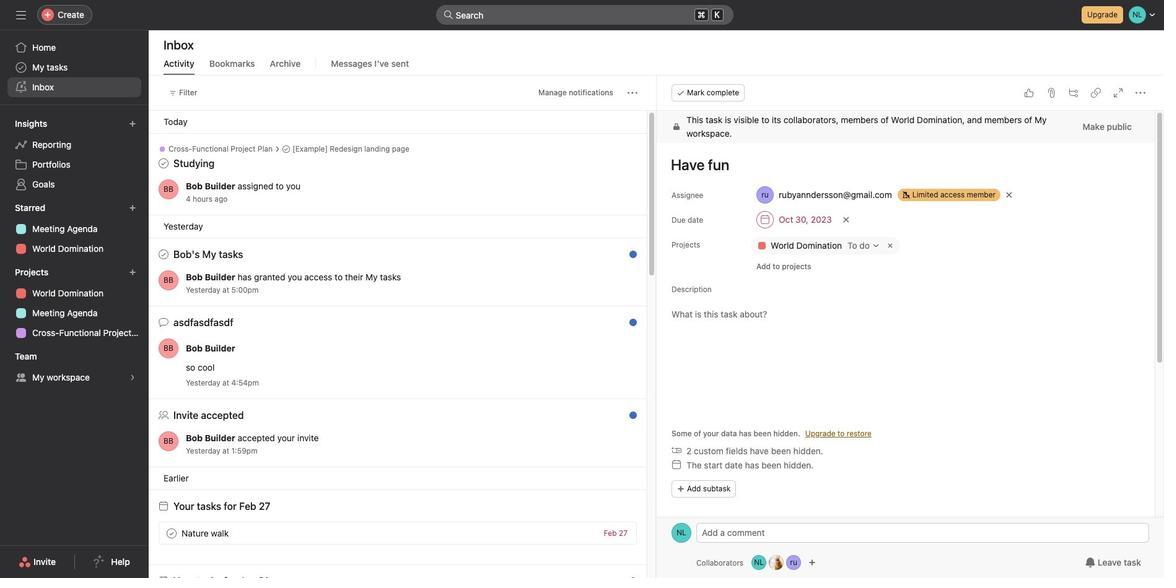 Task type: describe. For each thing, give the bounding box(es) containing it.
2 open user profile image from the top
[[159, 271, 179, 291]]

remove image
[[886, 241, 896, 251]]

Search tasks, projects, and more text field
[[436, 5, 734, 25]]

your tasks for jan 31, task element
[[174, 576, 269, 579]]

Mark complete checkbox
[[164, 527, 179, 541]]

1 archive notification image from the top
[[624, 253, 633, 263]]

starred element
[[0, 197, 149, 262]]

your tasks for feb 27, task element
[[174, 501, 270, 513]]

new insights image
[[129, 120, 136, 128]]

remove assignee image
[[1006, 192, 1014, 199]]

mark complete image
[[164, 527, 179, 541]]

copy task link image
[[1092, 88, 1101, 98]]

attachments: add a file to this task, have fun image
[[1047, 88, 1057, 98]]

teams element
[[0, 346, 149, 390]]

1 horizontal spatial add or remove collaborators image
[[769, 556, 784, 571]]

global element
[[0, 30, 149, 105]]

1 open user profile image from the top
[[159, 180, 179, 200]]

add subtask image
[[1069, 88, 1079, 98]]

more actions image
[[628, 88, 638, 98]]

more actions for this task image
[[1136, 88, 1146, 98]]

main content inside have fun dialog
[[657, 111, 1155, 579]]

projects element
[[0, 262, 149, 346]]

2 archive notification image from the top
[[624, 414, 633, 424]]

have fun dialog
[[657, 76, 1165, 579]]

new project or portfolio image
[[129, 269, 136, 276]]



Task type: vqa. For each thing, say whether or not it's contained in the screenshot.
More actions icon
yes



Task type: locate. For each thing, give the bounding box(es) containing it.
0 likes. click to like this task image
[[1025, 88, 1035, 98]]

None field
[[436, 5, 734, 25]]

prominent image
[[443, 10, 453, 20]]

open user profile image
[[159, 180, 179, 200], [159, 271, 179, 291], [159, 339, 179, 359], [159, 432, 179, 452]]

see details, my workspace image
[[129, 374, 136, 382]]

main content
[[657, 111, 1155, 579]]

archive notification image
[[624, 253, 633, 263], [624, 414, 633, 424]]

0 vertical spatial archive notification image
[[624, 253, 633, 263]]

3 open user profile image from the top
[[159, 339, 179, 359]]

add items to starred image
[[129, 205, 136, 212]]

open user profile image
[[672, 524, 692, 544]]

4 open user profile image from the top
[[159, 432, 179, 452]]

add or remove collaborators image
[[787, 556, 802, 571]]

clear due date image
[[843, 216, 850, 224]]

message icon image
[[159, 318, 169, 328]]

archive notification image
[[624, 321, 633, 331]]

2 horizontal spatial add or remove collaborators image
[[809, 560, 816, 567]]

insights element
[[0, 113, 149, 197]]

add or remove collaborators image
[[752, 556, 767, 571], [769, 556, 784, 571], [809, 560, 816, 567]]

0 horizontal spatial add or remove collaborators image
[[752, 556, 767, 571]]

1 vertical spatial archive notification image
[[624, 414, 633, 424]]

Task Name text field
[[663, 151, 1141, 179]]

hide sidebar image
[[16, 10, 26, 20]]

full screen image
[[1114, 88, 1124, 98]]



